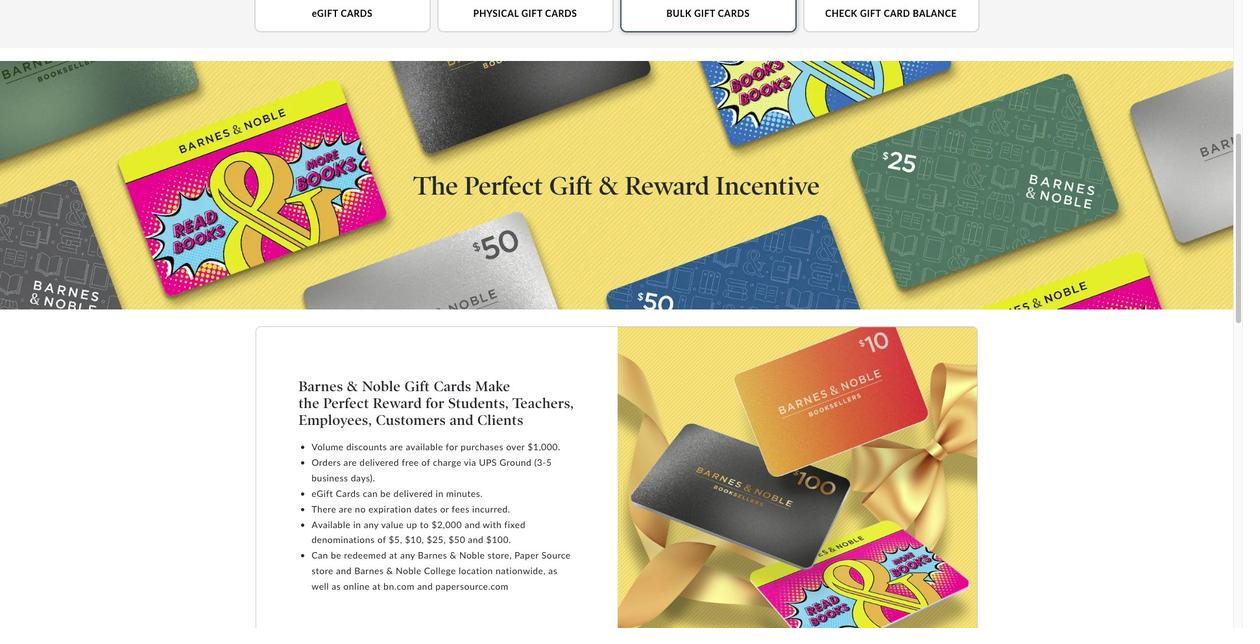 Task type: locate. For each thing, give the bounding box(es) containing it.
0 vertical spatial for
[[426, 394, 445, 412]]

2 gift from the left
[[694, 8, 715, 19]]

cards up no
[[336, 488, 360, 499]]

fixed
[[504, 519, 526, 530]]

1 vertical spatial barnes
[[418, 550, 447, 561]]

well
[[312, 581, 329, 592]]

1 vertical spatial be
[[331, 550, 341, 561]]

1 horizontal spatial in
[[436, 488, 444, 499]]

0 vertical spatial any
[[364, 519, 379, 530]]

check
[[825, 8, 858, 19]]

barnes up 'employees,' at the bottom left of the page
[[299, 378, 343, 395]]

cards for bulk gift cards
[[718, 8, 750, 19]]

in down no
[[353, 519, 361, 530]]

bulk gift cards link
[[620, 0, 796, 33]]

1 gift from the left
[[522, 8, 543, 19]]

be right can on the bottom of the page
[[331, 550, 341, 561]]

0 vertical spatial are
[[390, 441, 403, 452]]

1 horizontal spatial gift
[[694, 8, 715, 19]]

1 horizontal spatial of
[[422, 457, 430, 468]]

1 horizontal spatial cards
[[545, 8, 577, 19]]

and right $50
[[468, 534, 484, 545]]

1 horizontal spatial gift
[[549, 171, 593, 201]]

2 vertical spatial are
[[339, 503, 352, 514]]

make
[[475, 378, 510, 395]]

2 cards from the left
[[545, 8, 577, 19]]

at right online
[[372, 581, 381, 592]]

0 vertical spatial noble
[[362, 378, 401, 395]]

0 vertical spatial in
[[436, 488, 444, 499]]

&
[[599, 171, 619, 201], [347, 378, 358, 395], [450, 550, 457, 561], [386, 565, 393, 576]]

to
[[420, 519, 429, 530]]

be
[[380, 488, 391, 499], [331, 550, 341, 561]]

balance
[[913, 8, 957, 19]]

delivered
[[360, 457, 399, 468], [394, 488, 433, 499]]

the
[[299, 394, 320, 412]]

gift right "physical"
[[522, 8, 543, 19]]

as down source
[[548, 565, 558, 576]]

& inside "barnes & noble gift cards make the perfect reward"
[[347, 378, 358, 395]]

2 horizontal spatial cards
[[718, 8, 750, 19]]

barnes down $25,
[[418, 550, 447, 561]]

for students, teachers, employees, customers and clients
[[299, 394, 574, 429]]

cards
[[434, 378, 471, 395], [336, 488, 360, 499]]

source
[[542, 550, 571, 561]]

$25,
[[427, 534, 446, 545]]

up
[[407, 519, 417, 530]]

delivered down discounts
[[360, 457, 399, 468]]

dates
[[414, 503, 438, 514]]

3 gift from the left
[[860, 8, 881, 19]]

gift for bulk
[[694, 8, 715, 19]]

at down $5,
[[389, 550, 398, 561]]

0 horizontal spatial gift
[[405, 378, 430, 395]]

1 vertical spatial perfect
[[323, 394, 369, 412]]

0 horizontal spatial for
[[426, 394, 445, 412]]

there
[[312, 503, 336, 514]]

of left $5,
[[377, 534, 386, 545]]

and
[[465, 519, 480, 530], [468, 534, 484, 545], [336, 565, 352, 576], [417, 581, 433, 592]]

3 cards from the left
[[718, 8, 750, 19]]

cards inside volume discounts are available for purchases over $1,000. orders are delivered free of charge via ups ground (3-5 business days). egift cards can be delivered in minutes. there are no expiration dates or fees incurred. available in any value up to $2,000 and with fixed denominations of $5, $10, $25, $50 and $100. can be redeemed at any barnes & noble store, paper source store and barnes & noble college location nationwide, as well as online at bn.com and papersource.com
[[336, 488, 360, 499]]

gift left the card
[[860, 8, 881, 19]]

as right well in the left bottom of the page
[[332, 581, 341, 592]]

in
[[436, 488, 444, 499], [353, 519, 361, 530]]

0 horizontal spatial perfect
[[323, 394, 369, 412]]

barnes inside "barnes & noble gift cards make the perfect reward"
[[299, 378, 343, 395]]

students, teachers,
[[448, 394, 574, 412]]

5
[[546, 457, 552, 468]]

barnes
[[299, 378, 343, 395], [418, 550, 447, 561], [354, 565, 384, 576]]

1 vertical spatial cards
[[336, 488, 360, 499]]

barnes & noble gift cards make the perfect reward
[[299, 378, 510, 412]]

gift for check
[[860, 8, 881, 19]]

noble up the location
[[459, 550, 485, 561]]

1 horizontal spatial be
[[380, 488, 391, 499]]

of
[[422, 457, 430, 468], [377, 534, 386, 545]]

any
[[364, 519, 379, 530], [400, 550, 415, 561]]

barnes down redeemed
[[354, 565, 384, 576]]

0 vertical spatial at
[[389, 550, 398, 561]]

check gift card balance
[[825, 8, 957, 19]]

gift right bulk
[[694, 8, 715, 19]]

1 vertical spatial in
[[353, 519, 361, 530]]

$50
[[449, 534, 465, 545]]

perfect
[[464, 171, 543, 201], [323, 394, 369, 412]]

0 horizontal spatial reward
[[373, 394, 422, 412]]

delivered up dates
[[394, 488, 433, 499]]

any down $10,
[[400, 550, 415, 561]]

cards
[[341, 8, 373, 19], [545, 8, 577, 19], [718, 8, 750, 19]]

store
[[312, 565, 333, 576]]

1 horizontal spatial reward
[[625, 171, 710, 201]]

any down no
[[364, 519, 379, 530]]

reward
[[625, 171, 710, 201], [373, 394, 422, 412]]

0 horizontal spatial cards
[[336, 488, 360, 499]]

egift cards
[[312, 8, 373, 19]]

1 vertical spatial as
[[332, 581, 341, 592]]

bulk gift cards
[[667, 8, 750, 19]]

in up 'or'
[[436, 488, 444, 499]]

0 horizontal spatial in
[[353, 519, 361, 530]]

at
[[389, 550, 398, 561], [372, 581, 381, 592]]

1 horizontal spatial cards
[[434, 378, 471, 395]]

physical gift cards link
[[437, 0, 613, 33]]

can
[[363, 488, 378, 499]]

0 horizontal spatial any
[[364, 519, 379, 530]]

reward inside "barnes & noble gift cards make the perfect reward"
[[373, 394, 422, 412]]

0 horizontal spatial of
[[377, 534, 386, 545]]

as
[[548, 565, 558, 576], [332, 581, 341, 592]]

1 vertical spatial reward
[[373, 394, 422, 412]]

redeemed
[[344, 550, 387, 561]]

denominations
[[312, 534, 375, 545]]

1 vertical spatial any
[[400, 550, 415, 561]]

the perfect gift & rewards incentive image
[[0, 61, 1233, 310]]

ground
[[500, 457, 532, 468]]

orders
[[312, 457, 341, 468]]

cards left "make"
[[434, 378, 471, 395]]

for up available
[[426, 394, 445, 412]]

noble
[[362, 378, 401, 395], [459, 550, 485, 561], [396, 565, 421, 576]]

0 vertical spatial cards
[[434, 378, 471, 395]]

1 horizontal spatial at
[[389, 550, 398, 561]]

are up days).
[[344, 457, 357, 468]]

0 vertical spatial gift
[[549, 171, 593, 201]]

1 horizontal spatial as
[[548, 565, 558, 576]]

are up the free
[[390, 441, 403, 452]]

physical gift cards
[[473, 8, 577, 19]]

gift
[[522, 8, 543, 19], [694, 8, 715, 19], [860, 8, 881, 19]]

incentive
[[716, 171, 820, 201]]

2 horizontal spatial gift
[[860, 8, 881, 19]]

1 vertical spatial for
[[446, 441, 458, 452]]

0 horizontal spatial barnes
[[299, 378, 343, 395]]

1 horizontal spatial perfect
[[464, 171, 543, 201]]

customers
[[376, 411, 446, 429]]

1 cards from the left
[[341, 8, 373, 19]]

for up the charge
[[446, 441, 458, 452]]

$5,
[[389, 534, 402, 545]]

the
[[413, 171, 458, 201]]

1 horizontal spatial barnes
[[354, 565, 384, 576]]

$2,000
[[432, 519, 462, 530]]

1 vertical spatial of
[[377, 534, 386, 545]]

$10,
[[405, 534, 424, 545]]

value
[[381, 519, 404, 530]]

0 vertical spatial be
[[380, 488, 391, 499]]

for
[[426, 394, 445, 412], [446, 441, 458, 452]]

noble up bn.com
[[396, 565, 421, 576]]

business
[[312, 472, 348, 483]]

1 vertical spatial at
[[372, 581, 381, 592]]

0 horizontal spatial cards
[[341, 8, 373, 19]]

no
[[355, 503, 366, 514]]

0 horizontal spatial as
[[332, 581, 341, 592]]

via
[[464, 457, 476, 468]]

0 horizontal spatial gift
[[522, 8, 543, 19]]

0 vertical spatial barnes
[[299, 378, 343, 395]]

be right 'can'
[[380, 488, 391, 499]]

gift
[[549, 171, 593, 201], [405, 378, 430, 395]]

bn.com
[[384, 581, 415, 592]]

college
[[424, 565, 456, 576]]

of right the free
[[422, 457, 430, 468]]

expiration
[[369, 503, 412, 514]]

the perfect gift & reward incentive
[[413, 171, 820, 201]]

are
[[390, 441, 403, 452], [344, 457, 357, 468], [339, 503, 352, 514]]

2 vertical spatial barnes
[[354, 565, 384, 576]]

$100.
[[486, 534, 511, 545]]

over $1,000.
[[506, 441, 560, 452]]

perfect inside "barnes & noble gift cards make the perfect reward"
[[323, 394, 369, 412]]

egift
[[312, 488, 333, 499]]

are left no
[[339, 503, 352, 514]]

1 vertical spatial gift
[[405, 378, 430, 395]]

noble up 'customers' at the left bottom of page
[[362, 378, 401, 395]]

1 horizontal spatial for
[[446, 441, 458, 452]]



Task type: describe. For each thing, give the bounding box(es) containing it.
1 vertical spatial delivered
[[394, 488, 433, 499]]

for inside volume discounts are available for purchases over $1,000. orders are delivered free of charge via ups ground (3-5 business days). egift cards can be delivered in minutes. there are no expiration dates or fees incurred. available in any value up to $2,000 and with fixed denominations of $5, $10, $25, $50 and $100. can be redeemed at any barnes & noble store, paper source store and barnes & noble college location nationwide, as well as online at bn.com and papersource.com
[[446, 441, 458, 452]]

employees,
[[299, 411, 372, 429]]

cards for physical gift cards
[[545, 8, 577, 19]]

with
[[483, 519, 502, 530]]

and down fees
[[465, 519, 480, 530]]

0 horizontal spatial be
[[331, 550, 341, 561]]

(3-
[[534, 457, 546, 468]]

for inside 'for students, teachers, employees, customers and clients'
[[426, 394, 445, 412]]

gift for physical
[[522, 8, 543, 19]]

store,
[[488, 550, 512, 561]]

cards inside "barnes & noble gift cards make the perfect reward"
[[434, 378, 471, 395]]

noble inside "barnes & noble gift cards make the perfect reward"
[[362, 378, 401, 395]]

1 vertical spatial noble
[[459, 550, 485, 561]]

2 horizontal spatial barnes
[[418, 550, 447, 561]]

days).
[[351, 472, 375, 483]]

0 vertical spatial as
[[548, 565, 558, 576]]

0 vertical spatial reward
[[625, 171, 710, 201]]

0 vertical spatial perfect
[[464, 171, 543, 201]]

volume discounts are available for purchases over $1,000. orders are delivered free of charge via ups ground (3-5 business days). egift cards can be delivered in minutes. there are no expiration dates or fees incurred. available in any value up to $2,000 and with fixed denominations of $5, $10, $25, $50 and $100. can be redeemed at any barnes & noble store, paper source store and barnes & noble college location nationwide, as well as online at bn.com and papersource.com
[[312, 441, 571, 592]]

egift
[[312, 8, 338, 19]]

0 vertical spatial of
[[422, 457, 430, 468]]

fees
[[452, 503, 470, 514]]

available
[[312, 519, 351, 530]]

discounts
[[346, 441, 387, 452]]

card
[[884, 8, 910, 19]]

incurred.
[[472, 503, 510, 514]]

minutes.
[[446, 488, 483, 499]]

0 vertical spatial delivered
[[360, 457, 399, 468]]

app screen displaying manga image
[[618, 327, 977, 628]]

physical
[[473, 8, 519, 19]]

gift inside "barnes & noble gift cards make the perfect reward"
[[405, 378, 430, 395]]

and clients
[[450, 411, 524, 429]]

1 horizontal spatial any
[[400, 550, 415, 561]]

egift cards link
[[254, 0, 431, 33]]

and down college
[[417, 581, 433, 592]]

online
[[343, 581, 370, 592]]

purchases
[[461, 441, 504, 452]]

nationwide,
[[496, 565, 546, 576]]

location
[[459, 565, 493, 576]]

or
[[440, 503, 449, 514]]

and up online
[[336, 565, 352, 576]]

0 horizontal spatial at
[[372, 581, 381, 592]]

free
[[402, 457, 419, 468]]

paper
[[514, 550, 539, 561]]

2 vertical spatial noble
[[396, 565, 421, 576]]

papersource.com
[[436, 581, 509, 592]]

ups
[[479, 457, 497, 468]]

1 vertical spatial are
[[344, 457, 357, 468]]

can
[[312, 550, 328, 561]]

available
[[406, 441, 443, 452]]

bulk
[[667, 8, 692, 19]]

charge
[[433, 457, 462, 468]]

volume
[[312, 441, 344, 452]]



Task type: vqa. For each thing, say whether or not it's contained in the screenshot.
Born at the right bottom of the page
no



